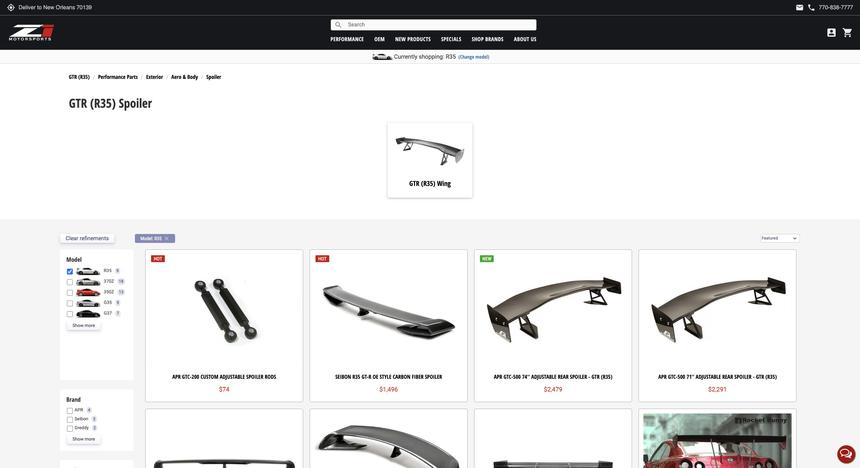 Task type: describe. For each thing, give the bounding box(es) containing it.
search
[[335, 21, 343, 29]]

$2,291
[[709, 386, 727, 393]]

seibon for seibon
[[75, 417, 88, 422]]

oem link
[[375, 35, 385, 43]]

mail link
[[796, 3, 804, 12]]

$74
[[219, 386, 230, 393]]

3
[[93, 417, 95, 422]]

g35
[[104, 300, 112, 305]]

$2,479
[[544, 386, 563, 393]]

performance link
[[331, 35, 364, 43]]

rear for 71''
[[723, 374, 733, 381]]

gtr for gtr (r35)
[[69, 73, 77, 81]]

r35 inside model: r35 close
[[154, 236, 162, 241]]

about
[[514, 35, 530, 43]]

products
[[408, 35, 431, 43]]

show more button for model
[[67, 322, 101, 331]]

aero
[[171, 73, 181, 81]]

show more for brand
[[73, 437, 95, 442]]

shopping:
[[419, 53, 445, 60]]

clear
[[66, 235, 78, 242]]

(r35) for gtr (r35) spoiler
[[90, 95, 116, 112]]

370z
[[104, 279, 114, 284]]

brand
[[66, 396, 81, 404]]

specials
[[441, 35, 462, 43]]

gtr (r35)
[[69, 73, 90, 81]]

about us
[[514, 35, 537, 43]]

rear for 74''
[[558, 374, 569, 381]]

gtr (r35) wing
[[410, 179, 451, 188]]

gtr (r35) link
[[69, 73, 90, 81]]

clear refinements
[[66, 235, 109, 242]]

- for apr gtc-500 71'' adjustable rear spoiler - gtr (r35)
[[753, 374, 755, 381]]

&
[[183, 73, 186, 81]]

200
[[192, 374, 199, 381]]

account_box
[[827, 27, 838, 38]]

gtc- for custom
[[182, 374, 192, 381]]

carbon
[[393, 374, 411, 381]]

refinements
[[80, 235, 109, 242]]

mail
[[796, 3, 804, 12]]

71''
[[687, 374, 695, 381]]

custom
[[201, 374, 218, 381]]

adjustable for custom
[[220, 374, 245, 381]]

shop brands
[[472, 35, 504, 43]]

performance parts link
[[98, 73, 138, 81]]

aero & body link
[[171, 73, 198, 81]]

body
[[187, 73, 198, 81]]

apr left 4 on the left bottom of page
[[75, 408, 83, 413]]

rods
[[265, 374, 276, 381]]

us
[[531, 35, 537, 43]]

brands
[[486, 35, 504, 43]]

apr gtc-500 74'' adjustable rear spoiler - gtr (r35)
[[494, 374, 613, 381]]

(change
[[459, 54, 475, 60]]

g37
[[104, 311, 112, 316]]

seibon r35 gt-r oe style carbon fiber spoiler
[[336, 374, 442, 381]]

wing
[[437, 179, 451, 188]]

model
[[66, 255, 82, 264]]

oem
[[375, 35, 385, 43]]

new products link
[[395, 35, 431, 43]]

show more button for brand
[[67, 435, 101, 444]]

show for model
[[73, 323, 84, 328]]

Search search field
[[343, 20, 537, 30]]

9 for g35
[[117, 301, 119, 305]]

parts
[[127, 73, 138, 81]]

r
[[369, 374, 372, 381]]

nissan 370z z34 2009 2010 2011 2012 2013 2014 2015 2016 2017 2018 2019 3.7l vq37vhr vhr nismo z1 motorsports image
[[75, 277, 102, 286]]

style
[[380, 374, 392, 381]]

$1,496
[[380, 386, 398, 393]]

clear refinements button
[[60, 234, 114, 243]]

model: r35 close
[[140, 236, 170, 242]]

r35 up 370z
[[104, 268, 112, 273]]

new
[[395, 35, 406, 43]]

apr gtc-500 71'' adjustable rear spoiler - gtr (r35)
[[659, 374, 777, 381]]

model)
[[476, 54, 490, 60]]

model:
[[140, 236, 153, 241]]



Task type: vqa. For each thing, say whether or not it's contained in the screenshot.
AERO
yes



Task type: locate. For each thing, give the bounding box(es) containing it.
currently
[[394, 53, 418, 60]]

4
[[88, 408, 90, 413]]

0 horizontal spatial rear
[[558, 374, 569, 381]]

apr left 74''
[[494, 374, 502, 381]]

r35 left close on the left of page
[[154, 236, 162, 241]]

-
[[589, 374, 591, 381], [753, 374, 755, 381]]

seibon left the gt-
[[336, 374, 351, 381]]

1 rear from the left
[[558, 374, 569, 381]]

show more button down "infiniti g37 coupe sedan convertible v36 cv36 hv36 skyline 2008 2009 2010 2011 2012 2013 3.7l vq37vhr z1 motorsports" image
[[67, 322, 101, 331]]

2 horizontal spatial gtc-
[[668, 374, 678, 381]]

adjustable up $74
[[220, 374, 245, 381]]

2 show more from the top
[[73, 437, 95, 442]]

apr left 200
[[172, 374, 181, 381]]

phone
[[808, 3, 816, 12]]

show more down "infiniti g37 coupe sedan convertible v36 cv36 hv36 skyline 2008 2009 2010 2011 2012 2013 3.7l vq37vhr z1 motorsports" image
[[73, 323, 95, 328]]

more down 2
[[85, 437, 95, 442]]

r35 left (change on the right of page
[[446, 53, 456, 60]]

1 500 from the left
[[513, 374, 521, 381]]

gtc- left 74''
[[504, 374, 513, 381]]

more down "infiniti g37 coupe sedan convertible v36 cv36 hv36 skyline 2008 2009 2010 2011 2012 2013 3.7l vq37vhr z1 motorsports" image
[[85, 323, 95, 328]]

apr for apr gtc-500 71'' adjustable rear spoiler - gtr (r35)
[[659, 374, 667, 381]]

0 vertical spatial show more
[[73, 323, 95, 328]]

1 more from the top
[[85, 323, 95, 328]]

gtc- for 74''
[[504, 374, 513, 381]]

gtr (r35) wing link
[[388, 179, 473, 191]]

show more button
[[67, 322, 101, 331], [67, 435, 101, 444]]

0 horizontal spatial seibon
[[75, 417, 88, 422]]

0 vertical spatial show
[[73, 323, 84, 328]]

seibon for seibon r35 gt-r oe style carbon fiber spoiler
[[336, 374, 351, 381]]

18
[[119, 279, 124, 284]]

exterior
[[146, 73, 163, 81]]

apr for apr gtc-500 74'' adjustable rear spoiler - gtr (r35)
[[494, 374, 502, 381]]

adjustable up the $2,291
[[696, 374, 721, 381]]

spoiler link
[[207, 73, 221, 81]]

more
[[85, 323, 95, 328], [85, 437, 95, 442]]

z1 motorsports logo image
[[9, 24, 55, 41]]

2 gtc- from the left
[[504, 374, 513, 381]]

2 horizontal spatial adjustable
[[696, 374, 721, 381]]

7
[[117, 311, 119, 316]]

show more down greddy
[[73, 437, 95, 442]]

performance
[[98, 73, 126, 81]]

performance parts
[[98, 73, 138, 81]]

fiber
[[412, 374, 424, 381]]

None checkbox
[[67, 269, 73, 275], [67, 312, 73, 317], [67, 408, 73, 414], [67, 269, 73, 275], [67, 312, 73, 317], [67, 408, 73, 414]]

rear
[[558, 374, 569, 381], [723, 374, 733, 381]]

(change model) link
[[459, 54, 490, 60]]

3 gtc- from the left
[[668, 374, 678, 381]]

spoiler
[[207, 73, 221, 81], [119, 95, 152, 112], [246, 374, 264, 381], [425, 374, 442, 381], [570, 374, 587, 381], [735, 374, 752, 381]]

specials link
[[441, 35, 462, 43]]

2 500 from the left
[[678, 374, 686, 381]]

more for model
[[85, 323, 95, 328]]

0 vertical spatial seibon
[[336, 374, 351, 381]]

show more for model
[[73, 323, 95, 328]]

r35 left the gt-
[[353, 374, 360, 381]]

infiniti g37 coupe sedan convertible v36 cv36 hv36 skyline 2008 2009 2010 2011 2012 2013 3.7l vq37vhr z1 motorsports image
[[75, 309, 102, 318]]

phone link
[[808, 3, 854, 12]]

2 show from the top
[[73, 437, 84, 442]]

shopping_cart link
[[841, 27, 854, 38]]

mail phone
[[796, 3, 816, 12]]

2 show more button from the top
[[67, 435, 101, 444]]

350z
[[104, 290, 114, 295]]

adjustable up $2,479
[[532, 374, 557, 381]]

nissan 350z z33 2003 2004 2005 2006 2007 2008 2009 vq35de 3.5l revup rev up vq35hr nismo z1 motorsports image
[[75, 288, 102, 297]]

0 horizontal spatial gtc-
[[182, 374, 192, 381]]

1 vertical spatial seibon
[[75, 417, 88, 422]]

0 vertical spatial 9
[[116, 269, 119, 273]]

2 adjustable from the left
[[532, 374, 557, 381]]

gt-
[[362, 374, 369, 381]]

gtc-
[[182, 374, 192, 381], [504, 374, 513, 381], [668, 374, 678, 381]]

gtc- left custom
[[182, 374, 192, 381]]

shop brands link
[[472, 35, 504, 43]]

1 vertical spatial more
[[85, 437, 95, 442]]

show down "infiniti g37 coupe sedan convertible v36 cv36 hv36 skyline 2008 2009 2010 2011 2012 2013 3.7l vq37vhr z1 motorsports" image
[[73, 323, 84, 328]]

1 vertical spatial show
[[73, 437, 84, 442]]

aero & body
[[171, 73, 198, 81]]

1 vertical spatial 9
[[117, 301, 119, 305]]

rear up the $2,291
[[723, 374, 733, 381]]

gtc- left 71''
[[668, 374, 678, 381]]

0 vertical spatial show more button
[[67, 322, 101, 331]]

apr left 71''
[[659, 374, 667, 381]]

9 for r35
[[116, 269, 119, 273]]

greddy
[[75, 426, 89, 431]]

500 left 71''
[[678, 374, 686, 381]]

9
[[116, 269, 119, 273], [117, 301, 119, 305]]

1 horizontal spatial seibon
[[336, 374, 351, 381]]

oe
[[373, 374, 378, 381]]

infiniti g35 coupe sedan v35 v36 skyline 2003 2004 2005 2006 2007 2008 3.5l vq35de revup rev up vq35hr z1 motorsports image
[[75, 299, 102, 308]]

more for brand
[[85, 437, 95, 442]]

500 for 71''
[[678, 374, 686, 381]]

9 right nissan r35 gtr gt-r awd twin turbo 2009 2010 2011 2012 2013 2014 2015 2016 2017 2018 2019 2020 vr38dett z1 motorsports image
[[116, 269, 119, 273]]

adjustable
[[220, 374, 245, 381], [532, 374, 557, 381], [696, 374, 721, 381]]

3 adjustable from the left
[[696, 374, 721, 381]]

seibon up greddy
[[75, 417, 88, 422]]

2
[[94, 426, 96, 431]]

my_location
[[7, 3, 15, 12]]

gtr for gtr (r35) spoiler
[[69, 95, 87, 112]]

gtc- for 71''
[[668, 374, 678, 381]]

500 for 74''
[[513, 374, 521, 381]]

currently shopping: r35 (change model)
[[394, 53, 490, 60]]

1 horizontal spatial rear
[[723, 374, 733, 381]]

apr for apr gtc-200 custom adjustable spoiler rods
[[172, 374, 181, 381]]

2 rear from the left
[[723, 374, 733, 381]]

500 left 74''
[[513, 374, 521, 381]]

about us link
[[514, 35, 537, 43]]

new products
[[395, 35, 431, 43]]

1 horizontal spatial 500
[[678, 374, 686, 381]]

1 adjustable from the left
[[220, 374, 245, 381]]

exterior link
[[146, 73, 163, 81]]

1 horizontal spatial gtc-
[[504, 374, 513, 381]]

apr gtc-200 custom adjustable spoiler rods
[[172, 374, 276, 381]]

1 - from the left
[[589, 374, 591, 381]]

1 gtc- from the left
[[182, 374, 192, 381]]

adjustable for 74''
[[532, 374, 557, 381]]

1 show from the top
[[73, 323, 84, 328]]

seibon
[[336, 374, 351, 381], [75, 417, 88, 422]]

show more
[[73, 323, 95, 328], [73, 437, 95, 442]]

shop
[[472, 35, 484, 43]]

74''
[[522, 374, 530, 381]]

performance
[[331, 35, 364, 43]]

apr
[[172, 374, 181, 381], [494, 374, 502, 381], [659, 374, 667, 381], [75, 408, 83, 413]]

0 vertical spatial more
[[85, 323, 95, 328]]

show down greddy
[[73, 437, 84, 442]]

13
[[119, 290, 124, 295]]

(r35) for gtr (r35) wing
[[421, 179, 436, 188]]

None checkbox
[[67, 280, 73, 285], [67, 290, 73, 296], [67, 301, 73, 307], [67, 417, 73, 423], [67, 426, 73, 432], [67, 280, 73, 285], [67, 290, 73, 296], [67, 301, 73, 307], [67, 417, 73, 423], [67, 426, 73, 432]]

rear up $2,479
[[558, 374, 569, 381]]

1 horizontal spatial -
[[753, 374, 755, 381]]

gtr
[[69, 73, 77, 81], [69, 95, 87, 112], [410, 179, 420, 188], [592, 374, 600, 381], [756, 374, 765, 381]]

1 show more from the top
[[73, 323, 95, 328]]

(r35) for gtr (r35)
[[78, 73, 90, 81]]

close
[[164, 236, 170, 242]]

- for apr gtc-500 74'' adjustable rear spoiler - gtr (r35)
[[589, 374, 591, 381]]

2 more from the top
[[85, 437, 95, 442]]

gtr (r35) spoiler
[[69, 95, 152, 112]]

(r35)
[[78, 73, 90, 81], [90, 95, 116, 112], [421, 179, 436, 188], [601, 374, 613, 381], [766, 374, 777, 381]]

1 vertical spatial show more
[[73, 437, 95, 442]]

nissan r35 gtr gt-r awd twin turbo 2009 2010 2011 2012 2013 2014 2015 2016 2017 2018 2019 2020 vr38dett z1 motorsports image
[[75, 267, 102, 276]]

0 horizontal spatial 500
[[513, 374, 521, 381]]

2 - from the left
[[753, 374, 755, 381]]

r35
[[446, 53, 456, 60], [154, 236, 162, 241], [104, 268, 112, 273], [353, 374, 360, 381]]

1 vertical spatial show more button
[[67, 435, 101, 444]]

show for brand
[[73, 437, 84, 442]]

0 horizontal spatial -
[[589, 374, 591, 381]]

1 show more button from the top
[[67, 322, 101, 331]]

adjustable for 71''
[[696, 374, 721, 381]]

shopping_cart
[[843, 27, 854, 38]]

0 horizontal spatial adjustable
[[220, 374, 245, 381]]

account_box link
[[825, 27, 839, 38]]

show more button down greddy
[[67, 435, 101, 444]]

1 horizontal spatial adjustable
[[532, 374, 557, 381]]

9 right g35
[[117, 301, 119, 305]]

500
[[513, 374, 521, 381], [678, 374, 686, 381]]

gtr for gtr (r35) wing
[[410, 179, 420, 188]]



